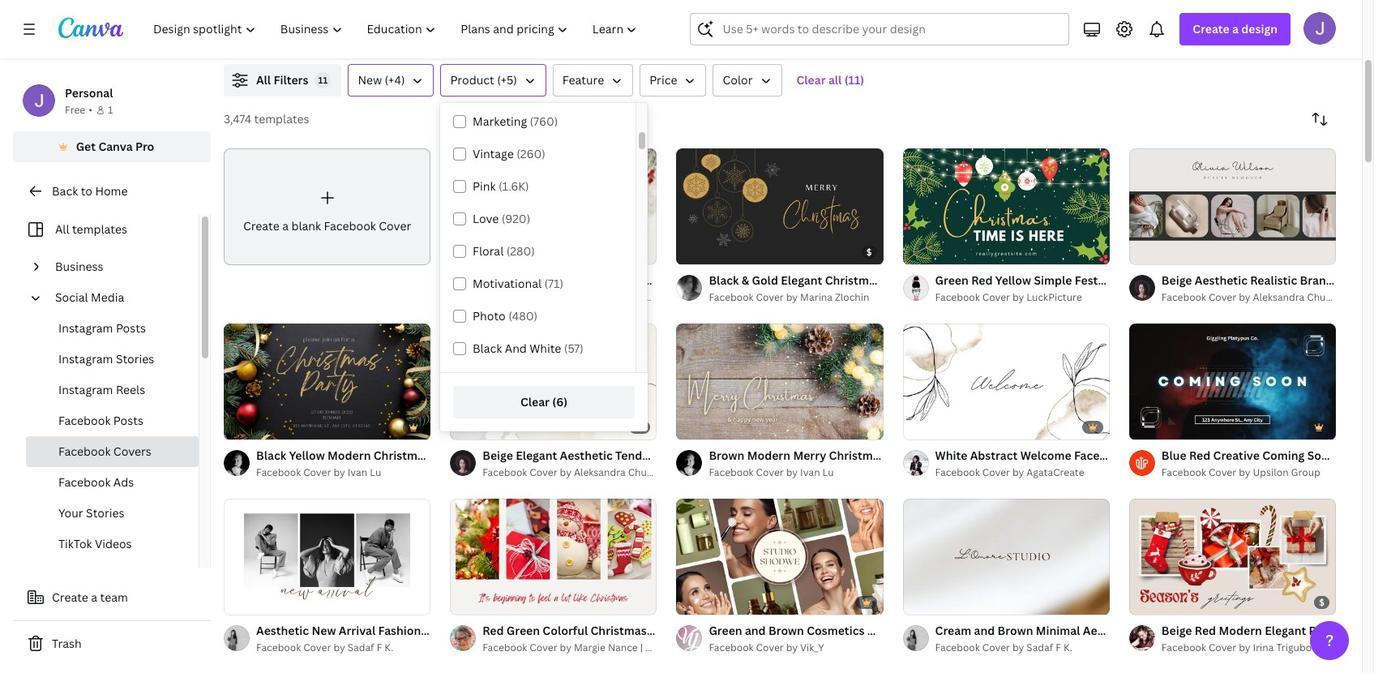 Task type: vqa. For each thing, say whether or not it's contained in the screenshot.
in in 'Things We Wear Worksheet In Colorful Illustrative Style Worksheet By K Is For Kinderrific'
no



Task type: describe. For each thing, give the bounding box(es) containing it.
clear (6) button
[[453, 386, 635, 418]]

facebook cover by irina trigubova
[[1162, 640, 1323, 654]]

artamonovy_studio
[[574, 290, 675, 304]]

facebook cover by luckpicture link
[[936, 289, 1110, 306]]

your stories
[[58, 505, 125, 521]]

brown
[[709, 447, 745, 463]]

your
[[58, 505, 83, 521]]

instagram for instagram posts
[[58, 320, 113, 336]]

(6)
[[552, 394, 568, 410]]

clear for clear all (11)
[[797, 72, 826, 88]]

collage
[[424, 622, 465, 638]]

by inside white abstract welcome facebook cover facebook cover by agatacreate
[[1013, 465, 1025, 479]]

Search search field
[[723, 14, 1059, 45]]

(280)
[[507, 243, 535, 259]]

color button
[[713, 64, 782, 97]]

business
[[55, 259, 103, 274]]

welcome
[[1021, 447, 1072, 463]]

brown modern merry christmas facebook cover link
[[709, 447, 976, 465]]

to
[[81, 183, 92, 199]]

green red yellow simple festive illustration christmas quote facebook cover image
[[903, 148, 1110, 265]]

create for create a design
[[1193, 21, 1230, 36]]

motivational
[[473, 276, 542, 291]]

marketing (760)
[[473, 114, 558, 129]]

luckpicture
[[1027, 290, 1082, 304]]

create a design
[[1193, 21, 1278, 36]]

create a blank facebook cover
[[243, 218, 411, 233]]

black & gold elegant christmas baubles facebook cover link
[[709, 272, 1019, 289]]

soon
[[1308, 447, 1336, 463]]

pink (1.6k)
[[473, 178, 529, 194]]

0 vertical spatial aleksandra
[[1253, 290, 1305, 304]]

facebook cover by ivan lu link for modern
[[256, 464, 431, 481]]

photos
[[650, 623, 689, 638]]

(11)
[[845, 72, 865, 88]]

Sort by button
[[1304, 103, 1336, 135]]

stories for instagram stories
[[116, 351, 154, 367]]

facebook posts
[[58, 413, 143, 428]]

white inside white abstract welcome facebook cover facebook cover by agatacreate
[[936, 447, 968, 463]]

christmas for red green colorful christmas photos facebook cover
[[591, 623, 647, 638]]

facebook cover by agatacreate link
[[936, 465, 1110, 481]]

marina
[[800, 290, 833, 304]]

beige elegant aesthetic tender beauty salon facebook cover link
[[483, 447, 821, 465]]

free
[[65, 103, 85, 117]]

cream and brown minimal aesthetic business name facebook cover image
[[903, 498, 1110, 615]]

create a design button
[[1180, 13, 1291, 45]]

by inside black & gold elegant christmas baubles facebook cover facebook cover by marina zlochin
[[786, 290, 798, 304]]

templates for 3,474 templates
[[254, 111, 309, 127]]

designs
[[712, 640, 748, 654]]

yellow
[[289, 447, 325, 463]]

white abstract welcome facebook cover image
[[903, 323, 1110, 440]]

social media
[[55, 290, 124, 305]]

ivan inside brown modern merry christmas facebook cover facebook cover by ivan lu
[[800, 465, 820, 479]]

sadaf inside aesthetic new arrival fashion collage facebook cover facebook cover by sadaf f k.
[[348, 640, 374, 654]]

by inside brown modern merry christmas facebook cover facebook cover by ivan lu
[[786, 465, 798, 479]]

pink
[[473, 178, 496, 194]]

facebook cover by irina trigubova link
[[1162, 640, 1336, 656]]

tiktok videos link
[[26, 529, 199, 560]]

red inside "blue red creative coming soon facebo facebook cover by upsilon group"
[[1190, 447, 1211, 463]]

group
[[1291, 465, 1321, 479]]

2 k. from the left
[[1064, 640, 1073, 654]]

create a blank facebook cover element
[[224, 148, 431, 265]]

love (920)
[[473, 211, 531, 226]]

facebook ads link
[[26, 467, 199, 498]]

ads
[[113, 474, 134, 490]]

salon
[[698, 447, 730, 463]]

instagram for instagram stories
[[58, 351, 113, 367]]

instagram stories link
[[26, 344, 199, 375]]

instagram reels
[[58, 382, 145, 397]]

(480)
[[509, 308, 538, 324]]

clear all (11)
[[797, 72, 865, 88]]

create a blank facebook cover link
[[224, 148, 431, 265]]

a for blank
[[282, 218, 289, 233]]

stories for your stories
[[86, 505, 125, 521]]

by inside black yellow modern christmas party facebook cover facebook cover by ivan lu
[[334, 465, 345, 479]]

facebook cover by vik_y
[[709, 640, 824, 654]]

beige
[[483, 447, 513, 463]]

get
[[76, 139, 96, 154]]

(1.6k)
[[499, 178, 529, 194]]

(760)
[[530, 114, 558, 129]]

irina
[[1253, 640, 1274, 654]]

abstract
[[970, 447, 1018, 463]]

facebook cover by vik_y link
[[709, 640, 884, 656]]

blank
[[291, 218, 321, 233]]

black & gold elegant christmas baubles facebook cover facebook cover by marina zlochin
[[709, 272, 1019, 304]]

blue
[[1162, 447, 1187, 463]]

facebook cover by marina zlochin link
[[709, 289, 884, 306]]

all for all templates
[[55, 221, 69, 237]]

canva
[[98, 139, 133, 154]]

2 f from the left
[[1056, 640, 1062, 654]]

digital
[[679, 640, 709, 654]]

price button
[[640, 64, 707, 97]]

party
[[432, 447, 462, 463]]

aesthetic new arrival fashion collage facebook cover image
[[224, 498, 431, 615]]

a for design
[[1233, 21, 1239, 36]]

aesthetic new arrival fashion collage facebook cover link
[[256, 622, 556, 639]]

beige red modern elegant photo collage christmas facebook cover image
[[1129, 498, 1336, 615]]

facebo
[[1339, 447, 1375, 463]]

media
[[91, 290, 124, 305]]

back
[[52, 183, 78, 199]]

filters
[[274, 72, 309, 88]]

feature
[[563, 72, 604, 88]]

brown modern merry christmas facebook cover image
[[677, 323, 884, 440]]

white abstract welcome facebook cover facebook cover by agatacreate
[[936, 447, 1163, 479]]

instagram posts link
[[26, 313, 199, 344]]

tender
[[616, 447, 654, 463]]

new (+4) button
[[348, 64, 434, 97]]

all templates
[[55, 221, 127, 237]]

black and white (57)
[[473, 341, 584, 356]]

posts for instagram posts
[[116, 320, 146, 336]]

trash link
[[13, 628, 211, 660]]

black for black and white (57)
[[473, 341, 502, 356]]

(+5)
[[497, 72, 517, 88]]

black for black & gold elegant christmas baubles facebook cover facebook cover by marina zlochin
[[709, 272, 739, 288]]

vintage (260)
[[473, 146, 546, 161]]

blue red creative coming soon facebo link
[[1162, 447, 1375, 465]]

2 sadaf from the left
[[1027, 640, 1054, 654]]

clear for clear (6)
[[521, 394, 550, 410]]

aesthetic new arrival fashion collage facebook cover facebook cover by sadaf f k.
[[256, 622, 556, 654]]

1
[[108, 103, 113, 117]]

elegant inside black & gold elegant christmas baubles facebook cover facebook cover by marina zlochin
[[781, 272, 823, 288]]

ivan inside black yellow modern christmas party facebook cover facebook cover by ivan lu
[[348, 465, 368, 479]]

all filters
[[256, 72, 309, 88]]

facebook cover by artamonovy_studio
[[483, 290, 675, 304]]

$ for facebook cover by irina trigubova
[[1320, 596, 1325, 608]]



Task type: locate. For each thing, give the bounding box(es) containing it.
0 horizontal spatial facebook cover by ivan lu link
[[256, 464, 431, 481]]

margie
[[574, 640, 606, 654]]

facebook cover by ivan lu link down yellow
[[256, 464, 431, 481]]

facebook cover by aleksandra chubar link
[[1162, 289, 1342, 306], [483, 465, 663, 481]]

1 horizontal spatial elegant
[[781, 272, 823, 288]]

$ up trigubova
[[1320, 596, 1325, 608]]

1 horizontal spatial aesthetic
[[560, 447, 613, 463]]

11
[[318, 74, 328, 86]]

a left team on the left bottom of page
[[91, 590, 97, 605]]

christmas inside black yellow modern christmas party facebook cover facebook cover by ivan lu
[[374, 447, 430, 463]]

11 filter options selected element
[[315, 72, 331, 88]]

facebook cover by aleksandra chubar link for beige aesthetic realistic brand mood board film photo collage facebook cover
[[1162, 289, 1342, 306]]

lu inside black yellow modern christmas party facebook cover facebook cover by ivan lu
[[370, 465, 381, 479]]

2 facebook cover by sadaf f k. link from the left
[[936, 640, 1110, 656]]

0 vertical spatial red
[[1190, 447, 1211, 463]]

0 horizontal spatial clear
[[521, 394, 550, 410]]

create left blank at the left top of page
[[243, 218, 280, 233]]

aesthetic inside aesthetic new arrival fashion collage facebook cover facebook cover by sadaf f k.
[[256, 622, 309, 638]]

1 horizontal spatial black
[[473, 341, 502, 356]]

ivan down black yellow modern christmas party facebook cover link
[[348, 465, 368, 479]]

0 horizontal spatial aleksandra
[[574, 465, 626, 479]]

red inside red green colorful christmas photos facebook cover facebook cover by margie nance | create digital designs
[[483, 623, 504, 638]]

beige aesthetic realistic brand mood board film photo collage facebook cover image
[[1129, 148, 1336, 265]]

0 vertical spatial new
[[358, 72, 382, 88]]

0 vertical spatial facebook cover by aleksandra chubar link
[[1162, 289, 1342, 306]]

product (+5)
[[450, 72, 517, 88]]

2 vertical spatial black
[[256, 447, 286, 463]]

facebook cover by ivan lu link down merry
[[709, 465, 884, 481]]

gold
[[752, 272, 778, 288]]

white left abstract
[[936, 447, 968, 463]]

1 vertical spatial aleksandra
[[574, 465, 626, 479]]

christmas for black yellow modern christmas party facebook cover
[[374, 447, 430, 463]]

beauty
[[657, 447, 696, 463]]

0 vertical spatial instagram
[[58, 320, 113, 336]]

black inside black & gold elegant christmas baubles facebook cover facebook cover by marina zlochin
[[709, 272, 739, 288]]

instagram down 'social media'
[[58, 320, 113, 336]]

all for all filters
[[256, 72, 271, 88]]

a left design
[[1233, 21, 1239, 36]]

k. inside aesthetic new arrival fashion collage facebook cover facebook cover by sadaf f k.
[[385, 640, 394, 654]]

colorful
[[543, 623, 588, 638]]

elegant inside beige elegant aesthetic tender beauty salon facebook cover facebook cover by aleksandra chubar
[[516, 447, 557, 463]]

1 instagram from the top
[[58, 320, 113, 336]]

0 horizontal spatial white
[[530, 341, 562, 356]]

red
[[1190, 447, 1211, 463], [483, 623, 504, 638]]

clear left all
[[797, 72, 826, 88]]

photo (480)
[[473, 308, 538, 324]]

1 horizontal spatial new
[[358, 72, 382, 88]]

0 horizontal spatial a
[[91, 590, 97, 605]]

posts for facebook posts
[[113, 413, 143, 428]]

1 horizontal spatial chubar
[[1307, 290, 1342, 304]]

clear inside clear all (11) button
[[797, 72, 826, 88]]

facebook cover by sadaf f k.
[[936, 640, 1073, 654]]

modern left merry
[[747, 447, 791, 463]]

stories
[[116, 351, 154, 367], [86, 505, 125, 521]]

0 vertical spatial stories
[[116, 351, 154, 367]]

aesthetic inside beige elegant aesthetic tender beauty salon facebook cover facebook cover by aleksandra chubar
[[560, 447, 613, 463]]

facebook cover by artamonovy_studio link
[[483, 289, 675, 306]]

facebook covers
[[58, 444, 152, 459]]

black inside black yellow modern christmas party facebook cover facebook cover by ivan lu
[[256, 447, 286, 463]]

christmas inside black & gold elegant christmas baubles facebook cover facebook cover by marina zlochin
[[825, 272, 881, 288]]

1 vertical spatial posts
[[113, 413, 143, 428]]

1 vertical spatial instagram
[[58, 351, 113, 367]]

black left yellow
[[256, 447, 286, 463]]

1 lu from the left
[[370, 465, 381, 479]]

0 horizontal spatial chubar
[[628, 465, 663, 479]]

1 vertical spatial aesthetic
[[256, 622, 309, 638]]

1 sadaf from the left
[[348, 640, 374, 654]]

1 f from the left
[[377, 640, 382, 654]]

1 k. from the left
[[385, 640, 394, 654]]

0 horizontal spatial red
[[483, 623, 504, 638]]

facebook posts link
[[26, 405, 199, 436]]

1 vertical spatial elegant
[[516, 447, 557, 463]]

f inside aesthetic new arrival fashion collage facebook cover facebook cover by sadaf f k.
[[377, 640, 382, 654]]

create for create a team
[[52, 590, 88, 605]]

2 facebook cover by ivan lu link from the left
[[709, 465, 884, 481]]

christmas for brown modern merry christmas facebook cover
[[829, 447, 885, 463]]

back to home link
[[13, 175, 211, 208]]

product
[[450, 72, 494, 88]]

product (+5) button
[[441, 64, 546, 97]]

black yellow modern christmas party facebook cover link
[[256, 447, 553, 464]]

1 horizontal spatial facebook cover by ivan lu link
[[709, 465, 884, 481]]

social
[[55, 290, 88, 305]]

2 horizontal spatial black
[[709, 272, 739, 288]]

facebook cover by aleksandra chubar
[[1162, 290, 1342, 304]]

white
[[530, 341, 562, 356], [936, 447, 968, 463]]

by inside aesthetic new arrival fashion collage facebook cover facebook cover by sadaf f k.
[[334, 640, 345, 654]]

0 vertical spatial all
[[256, 72, 271, 88]]

1 vertical spatial templates
[[72, 221, 127, 237]]

&
[[742, 272, 749, 288]]

christmas inside brown modern merry christmas facebook cover facebook cover by ivan lu
[[829, 447, 885, 463]]

2 lu from the left
[[823, 465, 834, 479]]

red left green in the left of the page
[[483, 623, 504, 638]]

create inside dropdown button
[[1193, 21, 1230, 36]]

green and brown cosmetics beauty store photo collage facebook cover image
[[677, 498, 884, 615]]

color
[[723, 72, 753, 88]]

3,474
[[224, 111, 251, 127]]

0 horizontal spatial k.
[[385, 640, 394, 654]]

2 vertical spatial instagram
[[58, 382, 113, 397]]

create for create a blank facebook cover
[[243, 218, 280, 233]]

all down the back
[[55, 221, 69, 237]]

chubar inside beige elegant aesthetic tender beauty salon facebook cover facebook cover by aleksandra chubar
[[628, 465, 663, 479]]

love
[[473, 211, 499, 226]]

1 horizontal spatial $
[[1320, 596, 1325, 608]]

3,474 templates
[[224, 111, 309, 127]]

(71)
[[545, 276, 564, 291]]

coming
[[1263, 447, 1305, 463]]

by inside red green colorful christmas photos facebook cover facebook cover by margie nance | create digital designs
[[560, 640, 572, 654]]

blue red creative coming soon facebook cover image
[[1129, 323, 1336, 440]]

a inside button
[[91, 590, 97, 605]]

1 horizontal spatial aleksandra
[[1253, 290, 1305, 304]]

0 vertical spatial aesthetic
[[560, 447, 613, 463]]

0 vertical spatial templates
[[254, 111, 309, 127]]

instagram
[[58, 320, 113, 336], [58, 351, 113, 367], [58, 382, 113, 397]]

(57)
[[564, 341, 584, 356]]

white left (57) at the bottom left of page
[[530, 341, 562, 356]]

k.
[[385, 640, 394, 654], [1064, 640, 1073, 654]]

modern right yellow
[[328, 447, 371, 463]]

brown modern merry christmas facebook cover facebook cover by ivan lu
[[709, 447, 976, 479]]

2 vertical spatial a
[[91, 590, 97, 605]]

1 horizontal spatial red
[[1190, 447, 1211, 463]]

fashion
[[378, 622, 421, 638]]

beige elegant aesthetic tender beauty salon facebook cover facebook cover by aleksandra chubar
[[483, 447, 821, 479]]

1 horizontal spatial sadaf
[[1027, 640, 1054, 654]]

1 vertical spatial $
[[1320, 596, 1325, 608]]

motivational (71)
[[473, 276, 564, 291]]

elegant right beige
[[516, 447, 557, 463]]

red green colorful christmas photos facebook cover link
[[483, 622, 780, 640]]

red green colorful christmas photos facebook cover image
[[450, 498, 657, 615]]

1 horizontal spatial lu
[[823, 465, 834, 479]]

a left blank at the left top of page
[[282, 218, 289, 233]]

0 vertical spatial chubar
[[1307, 290, 1342, 304]]

1 vertical spatial clear
[[521, 394, 550, 410]]

0 horizontal spatial black
[[256, 447, 286, 463]]

0 horizontal spatial sadaf
[[348, 640, 374, 654]]

1 facebook cover by sadaf f k. link from the left
[[256, 639, 431, 656]]

clear inside button
[[521, 394, 550, 410]]

arrival
[[339, 622, 376, 638]]

None search field
[[690, 13, 1070, 45]]

1 vertical spatial white
[[936, 447, 968, 463]]

facebook cover by ivan lu link for merry
[[709, 465, 884, 481]]

black left &
[[709, 272, 739, 288]]

home
[[95, 183, 128, 199]]

(920)
[[502, 211, 531, 226]]

create inside red green colorful christmas photos facebook cover facebook cover by margie nance | create digital designs
[[646, 640, 677, 654]]

new inside button
[[358, 72, 382, 88]]

create inside button
[[52, 590, 88, 605]]

1 horizontal spatial white
[[936, 447, 968, 463]]

0 vertical spatial $
[[867, 246, 872, 258]]

lu down black yellow modern christmas party facebook cover link
[[370, 465, 381, 479]]

1 horizontal spatial facebook cover by sadaf f k. link
[[936, 640, 1110, 656]]

nance
[[608, 640, 638, 654]]

merry
[[793, 447, 827, 463]]

facebook cover by sadaf f k. link for welcome
[[936, 640, 1110, 656]]

get canva pro
[[76, 139, 154, 154]]

$ for facebook cover by marina zlochin
[[867, 246, 872, 258]]

jacob simon image
[[1304, 12, 1336, 45]]

christmas up nance
[[591, 623, 647, 638]]

templates for all templates
[[72, 221, 127, 237]]

1 vertical spatial chubar
[[628, 465, 663, 479]]

1 vertical spatial new
[[312, 622, 336, 638]]

christmas up zlochin
[[825, 272, 881, 288]]

aesthetic left tender
[[560, 447, 613, 463]]

a for team
[[91, 590, 97, 605]]

1 vertical spatial stories
[[86, 505, 125, 521]]

0 vertical spatial posts
[[116, 320, 146, 336]]

facebook inside "blue red creative coming soon facebo facebook cover by upsilon group"
[[1162, 465, 1207, 479]]

1 vertical spatial facebook cover by aleksandra chubar link
[[483, 465, 663, 481]]

all left the filters
[[256, 72, 271, 88]]

create left design
[[1193, 21, 1230, 36]]

christmas inside red green colorful christmas photos facebook cover facebook cover by margie nance | create digital designs
[[591, 623, 647, 638]]

templates
[[254, 111, 309, 127], [72, 221, 127, 237]]

pro
[[135, 139, 154, 154]]

trigubova
[[1277, 640, 1323, 654]]

0 horizontal spatial aesthetic
[[256, 622, 309, 638]]

modern inside brown modern merry christmas facebook cover facebook cover by ivan lu
[[747, 447, 791, 463]]

facebook cover by sadaf f k. link for modern
[[256, 639, 431, 656]]

posts down social media link
[[116, 320, 146, 336]]

top level navigation element
[[143, 13, 652, 45]]

1 horizontal spatial modern
[[747, 447, 791, 463]]

$ up black & gold elegant christmas baubles facebook cover link
[[867, 246, 872, 258]]

0 vertical spatial clear
[[797, 72, 826, 88]]

aleksandra
[[1253, 290, 1305, 304], [574, 465, 626, 479]]

0 horizontal spatial facebook cover by aleksandra chubar link
[[483, 465, 663, 481]]

1 vertical spatial a
[[282, 218, 289, 233]]

black left and at bottom left
[[473, 341, 502, 356]]

0 vertical spatial black
[[709, 272, 739, 288]]

cover inside "blue red creative coming soon facebo facebook cover by upsilon group"
[[1209, 465, 1237, 479]]

create left team on the left bottom of page
[[52, 590, 88, 605]]

by inside beige elegant aesthetic tender beauty salon facebook cover facebook cover by aleksandra chubar
[[560, 465, 572, 479]]

instagram stories
[[58, 351, 154, 367]]

by inside "blue red creative coming soon facebo facebook cover by upsilon group"
[[1239, 465, 1251, 479]]

aleksandra inside beige elegant aesthetic tender beauty salon facebook cover facebook cover by aleksandra chubar
[[574, 465, 626, 479]]

instagram up facebook posts
[[58, 382, 113, 397]]

0 horizontal spatial $
[[867, 246, 872, 258]]

templates down back to home
[[72, 221, 127, 237]]

1 horizontal spatial ivan
[[800, 465, 820, 479]]

1 horizontal spatial templates
[[254, 111, 309, 127]]

1 horizontal spatial facebook cover by aleksandra chubar link
[[1162, 289, 1342, 306]]

3 instagram from the top
[[58, 382, 113, 397]]

lu down brown modern merry christmas facebook cover link
[[823, 465, 834, 479]]

black yellow modern christmas party facebook cover image
[[224, 323, 431, 440]]

0 horizontal spatial elegant
[[516, 447, 557, 463]]

|
[[640, 640, 643, 654]]

team
[[100, 590, 128, 605]]

social media link
[[49, 282, 189, 313]]

1 ivan from the left
[[348, 465, 368, 479]]

2 modern from the left
[[747, 447, 791, 463]]

2 horizontal spatial a
[[1233, 21, 1239, 36]]

1 horizontal spatial k.
[[1064, 640, 1073, 654]]

0 vertical spatial a
[[1233, 21, 1239, 36]]

instagram up instagram reels
[[58, 351, 113, 367]]

stories down facebook ads link
[[86, 505, 125, 521]]

black & gold elegant christmas baubles facebook cover image
[[677, 148, 884, 265]]

new inside aesthetic new arrival fashion collage facebook cover facebook cover by sadaf f k.
[[312, 622, 336, 638]]

zlochin
[[835, 290, 870, 304]]

0 horizontal spatial modern
[[328, 447, 371, 463]]

beige elegant aesthetic tender beauty salon facebook cover image
[[450, 323, 657, 440]]

facebook cover by aleksandra chubar link for beige elegant aesthetic tender beauty salon facebook cover image
[[483, 465, 663, 481]]

red right blue
[[1190, 447, 1211, 463]]

1 vertical spatial black
[[473, 341, 502, 356]]

instagram for instagram reels
[[58, 382, 113, 397]]

0 horizontal spatial templates
[[72, 221, 127, 237]]

black for black yellow modern christmas party facebook cover facebook cover by ivan lu
[[256, 447, 286, 463]]

ivan
[[348, 465, 368, 479], [800, 465, 820, 479]]

tiktok
[[58, 536, 92, 551]]

price
[[650, 72, 678, 88]]

create down photos
[[646, 640, 677, 654]]

stories up reels
[[116, 351, 154, 367]]

your stories link
[[26, 498, 199, 529]]

a inside dropdown button
[[1233, 21, 1239, 36]]

floral (280)
[[473, 243, 535, 259]]

templates down all filters
[[254, 111, 309, 127]]

0 horizontal spatial new
[[312, 622, 336, 638]]

reels
[[116, 382, 145, 397]]

1 horizontal spatial a
[[282, 218, 289, 233]]

2 ivan from the left
[[800, 465, 820, 479]]

and
[[505, 341, 527, 356]]

facebook cover by upsilon group link
[[1162, 465, 1336, 481]]

2 instagram from the top
[[58, 351, 113, 367]]

1 horizontal spatial clear
[[797, 72, 826, 88]]

ivan down merry
[[800, 465, 820, 479]]

covers
[[113, 444, 152, 459]]

aesthetic left arrival
[[256, 622, 309, 638]]

0 horizontal spatial all
[[55, 221, 69, 237]]

christmas right merry
[[829, 447, 885, 463]]

0 horizontal spatial lu
[[370, 465, 381, 479]]

elegant
[[781, 272, 823, 288], [516, 447, 557, 463]]

clear all (11) button
[[789, 64, 873, 97]]

videos
[[95, 536, 132, 551]]

back to home
[[52, 183, 128, 199]]

christmas left party
[[374, 447, 430, 463]]

0 vertical spatial elegant
[[781, 272, 823, 288]]

modern inside black yellow modern christmas party facebook cover facebook cover by ivan lu
[[328, 447, 371, 463]]

1 vertical spatial red
[[483, 623, 504, 638]]

1 modern from the left
[[328, 447, 371, 463]]

facebook cover by margie nance | create digital designs link
[[483, 640, 748, 656]]

1 vertical spatial all
[[55, 221, 69, 237]]

posts
[[116, 320, 146, 336], [113, 413, 143, 428]]

personal
[[65, 85, 113, 101]]

white and brown modern merry christmas and happy new year facebook cover image
[[450, 148, 657, 265]]

1 horizontal spatial f
[[1056, 640, 1062, 654]]

a
[[1233, 21, 1239, 36], [282, 218, 289, 233], [91, 590, 97, 605]]

posts down reels
[[113, 413, 143, 428]]

0 horizontal spatial ivan
[[348, 465, 368, 479]]

0 vertical spatial white
[[530, 341, 562, 356]]

elegant up facebook cover by marina zlochin link
[[781, 272, 823, 288]]

clear left (6)
[[521, 394, 550, 410]]

new left arrival
[[312, 622, 336, 638]]

1 facebook cover by ivan lu link from the left
[[256, 464, 431, 481]]

lu inside brown modern merry christmas facebook cover facebook cover by ivan lu
[[823, 465, 834, 479]]

1 horizontal spatial all
[[256, 72, 271, 88]]

new left (+4)
[[358, 72, 382, 88]]

0 horizontal spatial f
[[377, 640, 382, 654]]

0 horizontal spatial facebook cover by sadaf f k. link
[[256, 639, 431, 656]]

vintage
[[473, 146, 514, 161]]



